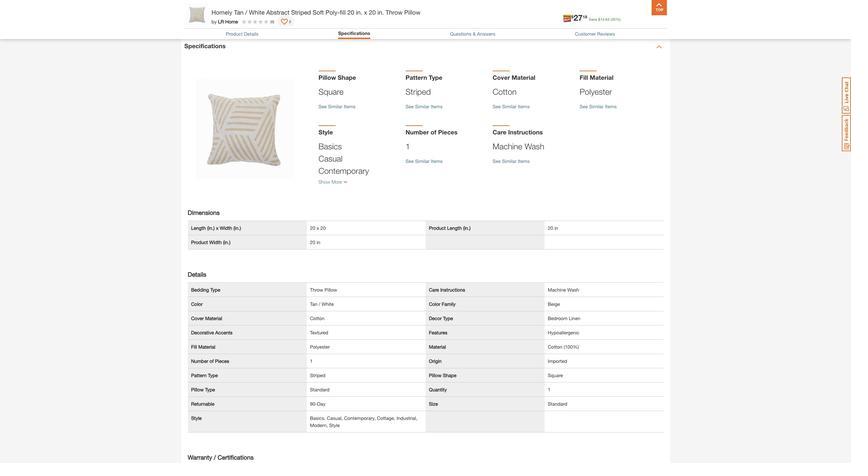 Task type: describe. For each thing, give the bounding box(es) containing it.
see similar items for polyester
[[580, 104, 617, 109]]

show
[[319, 179, 330, 185]]

bedroom
[[548, 316, 568, 321]]

1 vertical spatial shape
[[443, 373, 457, 379]]

size
[[429, 401, 438, 407]]

2 horizontal spatial cotton
[[548, 344, 562, 350]]

1 vertical spatial machine wash
[[548, 287, 579, 293]]

answers
[[477, 31, 495, 37]]

1 vertical spatial product details
[[226, 31, 259, 37]]

0 vertical spatial standard
[[310, 387, 330, 393]]

warranty
[[188, 454, 212, 461]]

1 length from the left
[[191, 225, 206, 231]]

home
[[225, 19, 238, 24]]

warranty / certifications
[[188, 454, 254, 461]]

0 horizontal spatial pieces
[[215, 359, 229, 364]]

see similar items for square
[[319, 104, 356, 109]]

&
[[473, 31, 476, 37]]

basics
[[319, 142, 342, 151]]

1 vertical spatial 1
[[310, 359, 313, 364]]

1 vertical spatial number
[[191, 359, 208, 364]]

by lr home
[[212, 19, 238, 24]]

0 horizontal spatial polyester
[[310, 344, 330, 350]]

0 vertical spatial cover material
[[493, 74, 536, 81]]

9pm
[[257, 13, 269, 19]]

0 vertical spatial /
[[245, 8, 247, 16]]

color for color family
[[429, 301, 441, 307]]

services button
[[556, 8, 578, 24]]

length (in.) x width (in.)
[[191, 225, 241, 231]]

features
[[429, 330, 447, 336]]

product image image
[[186, 3, 208, 25]]

3 button
[[278, 16, 294, 27]]

1 horizontal spatial (
[[611, 17, 612, 21]]

1 horizontal spatial number of pieces
[[406, 128, 458, 136]]

0 vertical spatial of
[[431, 128, 436, 136]]

0 horizontal spatial (
[[270, 19, 271, 24]]

0 horizontal spatial pattern
[[191, 373, 207, 379]]

contemporary,
[[344, 416, 376, 421]]

top button
[[652, 0, 667, 15]]

decor type
[[429, 316, 453, 321]]

save $ 14 . 64 ( 35 %)
[[589, 17, 621, 21]]

certifications
[[218, 454, 254, 461]]

1 vertical spatial specifications
[[184, 42, 226, 50]]

casual
[[319, 154, 343, 163]]

casual,
[[327, 416, 343, 421]]

imported
[[548, 359, 567, 364]]

0 horizontal spatial tan
[[234, 8, 244, 16]]

items for polyester
[[605, 104, 617, 109]]

quantity
[[429, 387, 447, 393]]

1 horizontal spatial details
[[209, 15, 229, 23]]

save
[[589, 17, 597, 21]]

similar for cotton
[[502, 104, 517, 109]]

0 vertical spatial throw
[[386, 8, 403, 16]]

0 vertical spatial machine wash
[[493, 142, 544, 151]]

0 vertical spatial striped
[[291, 8, 311, 16]]

1 horizontal spatial fill
[[580, 74, 588, 81]]

1 horizontal spatial care instructions
[[493, 128, 543, 136]]

similar for machine wash
[[502, 158, 517, 164]]

0 vertical spatial instructions
[[508, 128, 543, 136]]

1 vertical spatial wash
[[567, 287, 579, 293]]

n
[[224, 13, 228, 19]]

1 vertical spatial throw
[[310, 287, 323, 293]]

show more button
[[319, 177, 399, 190]]

see similar items for 1
[[406, 158, 443, 164]]

bedding type
[[191, 287, 220, 293]]

1 vertical spatial pillow shape
[[429, 373, 457, 379]]

64
[[606, 17, 610, 21]]

diy
[[592, 18, 601, 24]]

lr
[[218, 19, 224, 24]]

see for machine wash
[[493, 158, 501, 164]]

display image
[[281, 19, 288, 25]]

beige
[[548, 301, 560, 307]]

accents
[[215, 330, 233, 336]]

linen
[[569, 316, 580, 321]]

1 vertical spatial pattern type
[[191, 373, 218, 379]]

1 horizontal spatial $
[[598, 17, 600, 21]]

1 horizontal spatial tan
[[310, 301, 317, 307]]

the home depot logo image
[[186, 5, 208, 27]]

70815 button
[[280, 13, 303, 20]]

0 vertical spatial white
[[249, 8, 265, 16]]

items for cotton
[[518, 104, 530, 109]]

1 vertical spatial standard
[[548, 401, 567, 407]]

questions
[[450, 31, 472, 37]]

returnable
[[191, 401, 214, 407]]

0 vertical spatial pattern type
[[406, 74, 442, 81]]

0 vertical spatial square
[[319, 87, 344, 97]]

90-
[[310, 401, 317, 407]]

0 horizontal spatial x
[[216, 225, 218, 231]]

0 horizontal spatial cover
[[191, 316, 204, 321]]

throw pillow
[[310, 287, 337, 293]]

dimensions
[[188, 209, 220, 216]]

industrial,
[[397, 416, 417, 421]]

(100%)
[[564, 344, 579, 350]]

1 in. from the left
[[356, 8, 362, 16]]

feedback link image
[[842, 115, 851, 152]]

0 vertical spatial wash
[[525, 142, 544, 151]]

/ for tan / white
[[319, 301, 320, 307]]

similar for striped
[[415, 104, 430, 109]]

1 horizontal spatial x
[[317, 225, 319, 231]]

1 vertical spatial width
[[209, 240, 222, 245]]

0 vertical spatial style
[[319, 128, 333, 136]]

1 vertical spatial 20 in
[[310, 240, 320, 245]]

0 horizontal spatial machine
[[493, 142, 522, 151]]

tan / white
[[310, 301, 334, 307]]

( 0 )
[[270, 19, 274, 24]]

bedding
[[191, 287, 209, 293]]

color family
[[429, 301, 456, 307]]

type for striped
[[208, 373, 218, 379]]

cottage,
[[377, 416, 395, 421]]

hypoallergenic
[[548, 330, 580, 336]]

1 vertical spatial striped
[[406, 87, 431, 97]]

1 horizontal spatial cover
[[493, 74, 510, 81]]

items for machine wash
[[518, 158, 530, 164]]

1 vertical spatial square
[[548, 373, 563, 379]]

see for cotton
[[493, 104, 501, 109]]

diy button
[[586, 8, 607, 24]]

see similar items for cotton
[[493, 104, 530, 109]]

0 vertical spatial width
[[220, 225, 232, 231]]

1 horizontal spatial machine
[[548, 287, 566, 293]]

0 vertical spatial pillow shape
[[319, 74, 356, 81]]

bedroom linen
[[548, 316, 580, 321]]

0 horizontal spatial of
[[210, 359, 214, 364]]

soft
[[313, 8, 324, 16]]

basics casual contemporary show more
[[319, 142, 369, 185]]

0
[[271, 19, 273, 24]]

1 vertical spatial fill
[[191, 344, 197, 350]]

caret image
[[656, 44, 662, 50]]

rouge
[[246, 13, 262, 19]]

decor
[[429, 316, 442, 321]]

$ 27 18
[[571, 13, 587, 22]]

1 horizontal spatial pieces
[[438, 128, 458, 136]]

homely tan / white abstract striped soft poly-fill 20 in. x 20 in. throw pillow
[[212, 8, 421, 16]]

more
[[332, 179, 342, 185]]

27
[[574, 13, 583, 22]]

baton
[[230, 13, 244, 19]]

1 horizontal spatial care
[[493, 128, 507, 136]]

fill
[[340, 8, 346, 16]]

2 horizontal spatial x
[[364, 8, 367, 16]]

by
[[212, 19, 217, 24]]

family
[[442, 301, 456, 307]]

1 vertical spatial care instructions
[[429, 287, 465, 293]]

n baton rouge
[[224, 13, 262, 19]]

1 vertical spatial number of pieces
[[191, 359, 229, 364]]

1 vertical spatial details
[[244, 31, 259, 37]]

35
[[612, 17, 616, 21]]

0 vertical spatial number
[[406, 128, 429, 136]]

1 horizontal spatial pattern
[[406, 74, 427, 81]]

0 horizontal spatial cover material
[[191, 316, 222, 321]]

reviews
[[597, 31, 615, 37]]



Task type: vqa. For each thing, say whether or not it's contained in the screenshot.


Task type: locate. For each thing, give the bounding box(es) containing it.
1 vertical spatial pieces
[[215, 359, 229, 364]]

type for standard
[[205, 387, 215, 393]]

$
[[571, 14, 574, 19], [598, 17, 600, 21]]

(in.)
[[207, 225, 215, 231], [234, 225, 241, 231], [463, 225, 471, 231], [223, 240, 231, 245]]

see for 1
[[406, 158, 414, 164]]

color left family
[[429, 301, 441, 307]]

/ right warranty in the bottom left of the page
[[214, 454, 216, 461]]

instructions
[[508, 128, 543, 136], [440, 287, 465, 293]]

0 vertical spatial fill
[[580, 74, 588, 81]]

3
[[289, 19, 291, 24]]

width
[[220, 225, 232, 231], [209, 240, 222, 245]]

0 horizontal spatial 1
[[310, 359, 313, 364]]

1 horizontal spatial of
[[431, 128, 436, 136]]

1 horizontal spatial in.
[[378, 8, 384, 16]]

number of pieces
[[406, 128, 458, 136], [191, 359, 229, 364]]

/ right baton
[[245, 8, 247, 16]]

tan down throw pillow
[[310, 301, 317, 307]]

similar for 1
[[415, 158, 430, 164]]

What can we help you find today? search field
[[316, 9, 502, 23]]

0 horizontal spatial fill
[[191, 344, 197, 350]]

1 horizontal spatial white
[[322, 301, 334, 307]]

square
[[319, 87, 344, 97], [548, 373, 563, 379]]

live chat image
[[842, 77, 851, 114]]

1 vertical spatial cotton
[[310, 316, 325, 321]]

similar
[[328, 104, 343, 109], [415, 104, 430, 109], [502, 104, 517, 109], [589, 104, 604, 109], [415, 158, 430, 164], [502, 158, 517, 164]]

pillow
[[404, 8, 421, 16], [319, 74, 336, 81], [325, 287, 337, 293], [429, 373, 442, 379], [191, 387, 204, 393]]

1 horizontal spatial 20 in
[[548, 225, 558, 231]]

2 vertical spatial 1
[[548, 387, 551, 393]]

pillow shape
[[319, 74, 356, 81], [429, 373, 457, 379]]

basics, casual, contemporary, cottage, industrial, modern, style
[[310, 416, 417, 429]]

similar for polyester
[[589, 104, 604, 109]]

contemporary
[[319, 166, 369, 176]]

1 horizontal spatial polyester
[[580, 87, 612, 97]]

style
[[319, 128, 333, 136], [191, 416, 202, 421], [329, 423, 340, 429]]

20 x 20
[[310, 225, 326, 231]]

me button
[[616, 8, 637, 24]]

0 vertical spatial cotton
[[493, 87, 517, 97]]

1 vertical spatial instructions
[[440, 287, 465, 293]]

0 horizontal spatial 20 in
[[310, 240, 320, 245]]

see
[[319, 104, 327, 109], [406, 104, 414, 109], [493, 104, 501, 109], [580, 104, 588, 109], [406, 158, 414, 164], [493, 158, 501, 164]]

see for polyester
[[580, 104, 588, 109]]

polyester
[[580, 87, 612, 97], [310, 344, 330, 350]]

18
[[583, 14, 587, 19]]

modern,
[[310, 423, 328, 429]]

1 horizontal spatial cover material
[[493, 74, 536, 81]]

2 vertical spatial /
[[214, 454, 216, 461]]

1 horizontal spatial wash
[[567, 287, 579, 293]]

style down casual,
[[329, 423, 340, 429]]

1 horizontal spatial instructions
[[508, 128, 543, 136]]

2 horizontal spatial 1
[[548, 387, 551, 393]]

0 horizontal spatial /
[[214, 454, 216, 461]]

1 vertical spatial cover
[[191, 316, 204, 321]]

$ left .
[[598, 17, 600, 21]]

0 vertical spatial 20 in
[[548, 225, 558, 231]]

homely
[[212, 8, 232, 16]]

questions & answers button
[[450, 31, 495, 37], [450, 31, 495, 37]]

items for 1
[[431, 158, 443, 164]]

services
[[556, 18, 577, 24]]

1 horizontal spatial machine wash
[[548, 287, 579, 293]]

width down length (in.) x width (in.)
[[209, 240, 222, 245]]

see similar items for machine wash
[[493, 158, 530, 164]]

0 horizontal spatial fill material
[[191, 344, 215, 350]]

1 vertical spatial cover material
[[191, 316, 222, 321]]

white
[[249, 8, 265, 16], [322, 301, 334, 307]]

1 vertical spatial white
[[322, 301, 334, 307]]

1 horizontal spatial pattern type
[[406, 74, 442, 81]]

1 horizontal spatial pillow shape
[[429, 373, 457, 379]]

color for color
[[191, 301, 203, 307]]

( left )
[[270, 19, 271, 24]]

1 vertical spatial care
[[429, 287, 439, 293]]

1 vertical spatial fill material
[[191, 344, 215, 350]]

0 horizontal spatial pillow shape
[[319, 74, 356, 81]]

1 horizontal spatial specifications
[[338, 30, 370, 36]]

machine
[[493, 142, 522, 151], [548, 287, 566, 293]]

in
[[555, 225, 558, 231], [317, 240, 320, 245]]

2 horizontal spatial details
[[244, 31, 259, 37]]

0 vertical spatial 1
[[406, 142, 410, 151]]

fill
[[580, 74, 588, 81], [191, 344, 197, 350]]

/
[[245, 8, 247, 16], [319, 301, 320, 307], [214, 454, 216, 461]]

90-day
[[310, 401, 326, 407]]

style down returnable
[[191, 416, 202, 421]]

see similar items for striped
[[406, 104, 443, 109]]

width up product width (in.)
[[220, 225, 232, 231]]

1 horizontal spatial throw
[[386, 8, 403, 16]]

0 vertical spatial number of pieces
[[406, 128, 458, 136]]

70815
[[288, 13, 303, 19]]

day
[[317, 401, 326, 407]]

1 horizontal spatial fill material
[[580, 74, 614, 81]]

textured
[[310, 330, 328, 336]]

material
[[512, 74, 536, 81], [590, 74, 614, 81], [205, 316, 222, 321], [198, 344, 215, 350], [429, 344, 446, 350]]

product width (in.)
[[191, 240, 231, 245]]

decorative accents
[[191, 330, 233, 336]]

fill material
[[580, 74, 614, 81], [191, 344, 215, 350]]

specifications down fill
[[338, 30, 370, 36]]

product
[[184, 15, 207, 23], [226, 31, 243, 37], [429, 225, 446, 231], [191, 240, 208, 245]]

2 vertical spatial striped
[[310, 373, 326, 379]]

customer
[[575, 31, 596, 37]]

customer reviews button
[[575, 31, 615, 37], [575, 31, 615, 37]]

1 vertical spatial tan
[[310, 301, 317, 307]]

customer reviews
[[575, 31, 615, 37]]

1 horizontal spatial square
[[548, 373, 563, 379]]

1 horizontal spatial shape
[[443, 373, 457, 379]]

product image
[[195, 78, 295, 179]]

number
[[406, 128, 429, 136], [191, 359, 208, 364]]

1 horizontal spatial in
[[555, 225, 558, 231]]

2 in. from the left
[[378, 8, 384, 16]]

origin
[[429, 359, 442, 364]]

0 horizontal spatial white
[[249, 8, 265, 16]]

style inside basics, casual, contemporary, cottage, industrial, modern, style
[[329, 423, 340, 429]]

items for striped
[[431, 104, 443, 109]]

color down the bedding
[[191, 301, 203, 307]]

20
[[347, 8, 354, 16], [369, 8, 376, 16], [310, 225, 315, 231], [320, 225, 326, 231], [548, 225, 553, 231], [310, 240, 315, 245]]

1 vertical spatial style
[[191, 416, 202, 421]]

product length (in.)
[[429, 225, 471, 231]]

2 horizontal spatial /
[[319, 301, 320, 307]]

length
[[191, 225, 206, 231], [447, 225, 462, 231]]

items for square
[[344, 104, 356, 109]]

0 vertical spatial details
[[209, 15, 229, 23]]

striped
[[291, 8, 311, 16], [406, 87, 431, 97], [310, 373, 326, 379]]

0 horizontal spatial shape
[[338, 74, 356, 81]]

decorative
[[191, 330, 214, 336]]

1 vertical spatial in
[[317, 240, 320, 245]]

care instructions
[[493, 128, 543, 136], [429, 287, 465, 293]]

pieces
[[438, 128, 458, 136], [215, 359, 229, 364]]

1 vertical spatial machine
[[548, 287, 566, 293]]

me
[[623, 18, 630, 24]]

0 vertical spatial product details
[[184, 15, 229, 23]]

in.
[[356, 8, 362, 16], [378, 8, 384, 16]]

1 vertical spatial of
[[210, 359, 214, 364]]

0 vertical spatial care
[[493, 128, 507, 136]]

0 horizontal spatial wash
[[525, 142, 544, 151]]

0 horizontal spatial in
[[317, 240, 320, 245]]

specifications down the by
[[184, 42, 226, 50]]

cotton (100%)
[[548, 344, 579, 350]]

0 horizontal spatial cotton
[[310, 316, 325, 321]]

0 horizontal spatial length
[[191, 225, 206, 231]]

cover material
[[493, 74, 536, 81], [191, 316, 222, 321]]

0 horizontal spatial care instructions
[[429, 287, 465, 293]]

style up "basics"
[[319, 128, 333, 136]]

1 horizontal spatial length
[[447, 225, 462, 231]]

0 vertical spatial fill material
[[580, 74, 614, 81]]

1 color from the left
[[191, 301, 203, 307]]

product details
[[184, 15, 229, 23], [226, 31, 259, 37]]

1 vertical spatial /
[[319, 301, 320, 307]]

2 color from the left
[[429, 301, 441, 307]]

0 horizontal spatial specifications
[[184, 42, 226, 50]]

$ inside $ 27 18
[[571, 14, 574, 19]]

abstract
[[266, 8, 289, 16]]

see for square
[[319, 104, 327, 109]]

2 vertical spatial details
[[188, 271, 206, 278]]

pattern type
[[406, 74, 442, 81], [191, 373, 218, 379]]

2 length from the left
[[447, 225, 462, 231]]

see similar items
[[319, 104, 356, 109], [406, 104, 443, 109], [493, 104, 530, 109], [580, 104, 617, 109], [406, 158, 443, 164], [493, 158, 530, 164]]

/ for warranty / certifications
[[214, 454, 216, 461]]

$ left 18
[[571, 14, 574, 19]]

0 vertical spatial in
[[555, 225, 558, 231]]

tan
[[234, 8, 244, 16], [310, 301, 317, 307]]

see for striped
[[406, 104, 414, 109]]

%)
[[616, 17, 621, 21]]

click to redirect to view my cart page image
[[649, 8, 657, 16]]

wash
[[525, 142, 544, 151], [567, 287, 579, 293]]

type for throw pillow
[[210, 287, 220, 293]]

0 horizontal spatial number of pieces
[[191, 359, 229, 364]]

poly-
[[326, 8, 340, 16]]

similar for square
[[328, 104, 343, 109]]

0 horizontal spatial care
[[429, 287, 439, 293]]

1 horizontal spatial cotton
[[493, 87, 517, 97]]

.
[[605, 17, 606, 21]]

type
[[429, 74, 442, 81], [210, 287, 220, 293], [443, 316, 453, 321], [208, 373, 218, 379], [205, 387, 215, 393]]

/ down throw pillow
[[319, 301, 320, 307]]

product details button
[[181, 5, 670, 33], [226, 31, 259, 37], [226, 31, 259, 37]]

0 horizontal spatial machine wash
[[493, 142, 544, 151]]

tan up 'home'
[[234, 8, 244, 16]]

0 vertical spatial pieces
[[438, 128, 458, 136]]

pillow type
[[191, 387, 215, 393]]

( right 64
[[611, 17, 612, 21]]

0 horizontal spatial in.
[[356, 8, 362, 16]]

questions & answers
[[450, 31, 495, 37]]

20 in
[[548, 225, 558, 231], [310, 240, 320, 245]]

)
[[273, 19, 274, 24]]

basics,
[[310, 416, 326, 421]]

0 vertical spatial specifications
[[338, 30, 370, 36]]

1 horizontal spatial number
[[406, 128, 429, 136]]

14
[[600, 17, 605, 21]]



